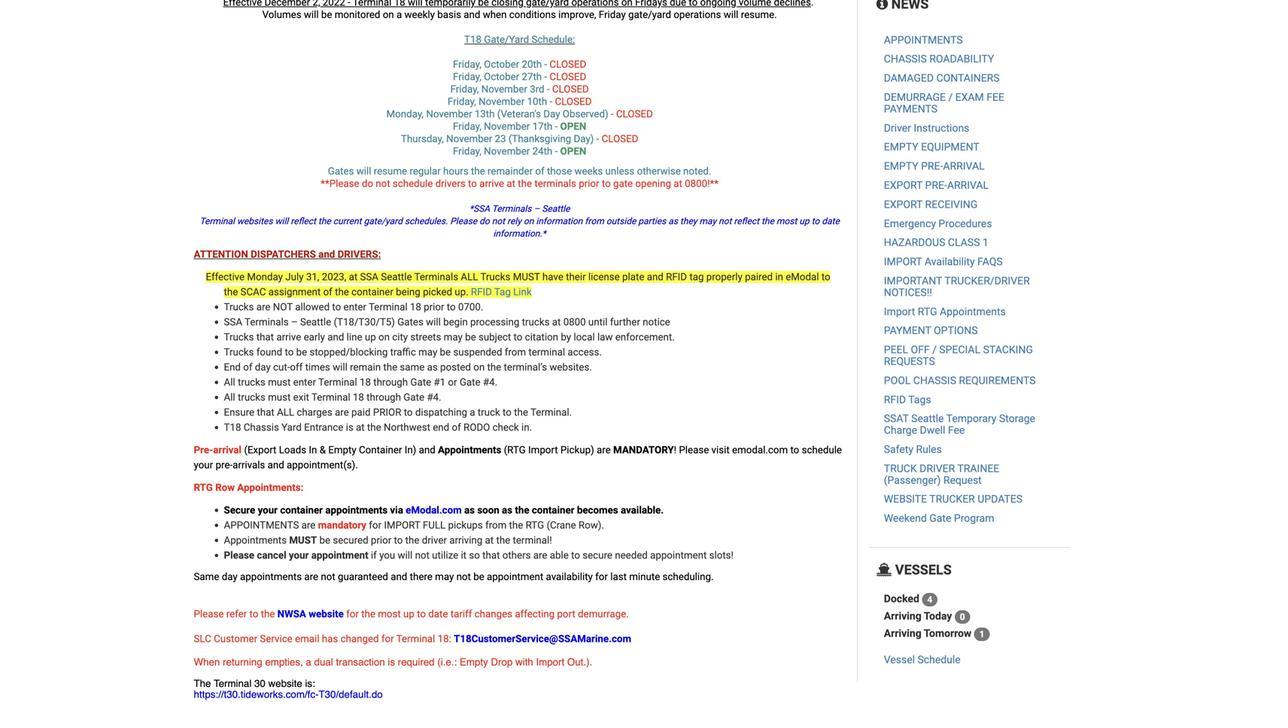 Task type: locate. For each thing, give the bounding box(es) containing it.
2 horizontal spatial up
[[800, 216, 810, 227]]

october left 27th
[[484, 71, 519, 83]]

terminals inside the effective monday july 31, 2023, at ssa seattle terminals all trucks must have their license plate and rfid tag properly paired in emodal to the scac assignment of the container being picked up.
[[414, 271, 458, 283]]

0 vertical spatial must
[[268, 376, 291, 388]]

assignment
[[269, 286, 321, 298]]

2 horizontal spatial a
[[470, 406, 475, 418]]

1 vertical spatial most
[[378, 608, 401, 620]]

container down appointments:
[[280, 504, 323, 516]]

0 horizontal spatial your
[[194, 459, 213, 471]]

– inside *ssa terminals – seattle terminal websites will reflect the current gate/yard schedules. please do not rely on information from outside parties as they may not reflect the most up to date information.*
[[534, 204, 540, 214]]

0 horizontal spatial appointments
[[224, 519, 299, 531]]

pre- down empty pre-arrival link
[[925, 179, 947, 192]]

1 vertical spatial all
[[277, 406, 294, 418]]

t18 left the gate/yard
[[464, 33, 482, 46]]

https://t30.tideworks.com/fc-t30/default.do link
[[194, 689, 383, 700]]

– inside trucks are not allowed to enter terminal 18 prior to 0700. ssa terminals – seattle (t18/t30/t5) gates will begin processing trucks at 0800 until further notice trucks that arrive early and line up on city streets may be subject to citation by local law enforcement. trucks found to be stopped/blocking traffic may be suspended from terminal access. end of day cut-off times will remain the same as posted on the terminal's websites. all trucks must enter terminal 18 through gate #1 or gate #4. all trucks must exit terminal 18 through gate #4. ensure that all charges are paid prior to dispatching a truck to the terminal. t18 chassis yard entrance is at the northwest end of rodo check in.
[[291, 316, 298, 328]]

at down remainder
[[507, 178, 516, 190]]

1 vertical spatial must
[[289, 534, 317, 546]]

terminal inside *ssa terminals – seattle terminal websites will reflect the current gate/yard schedules. please do not rely on information from outside parties as they may not reflect the most up to date information.*
[[200, 216, 235, 227]]

1 horizontal spatial day
[[255, 361, 271, 373]]

0 horizontal spatial –
[[291, 316, 298, 328]]

date inside *ssa terminals – seattle terminal websites will reflect the current gate/yard schedules. please do not rely on information from outside parties as they may not reflect the most up to date information.*
[[822, 216, 840, 227]]

all
[[224, 376, 235, 388], [224, 391, 235, 403]]

#4. down #1
[[427, 391, 441, 403]]

line
[[347, 331, 362, 343]]

1 horizontal spatial container
[[352, 286, 394, 298]]

yard
[[282, 421, 302, 434]]

prior
[[373, 406, 401, 418]]

appointments down rodo on the bottom left of the page
[[438, 444, 502, 456]]

out.).
[[567, 656, 593, 668]]

0 vertical spatial through
[[373, 376, 408, 388]]

appointment down secured
[[311, 549, 369, 561]]

/ right off
[[933, 344, 937, 356]]

2 arriving from the top
[[884, 627, 922, 640]]

2 vertical spatial that
[[483, 549, 500, 561]]

terminals up picked
[[414, 271, 458, 283]]

1 vertical spatial appointments
[[438, 444, 502, 456]]

off
[[911, 344, 930, 356]]

website up the slc customer service email has changed for terminal 18:
[[309, 608, 344, 620]]

most up 'in'
[[777, 216, 797, 227]]

reflect up paired
[[734, 216, 759, 227]]

rtg inside appointments chassis roadability damaged containers demurrage / exam fee payments driver instructions empty equipment empty pre-arrival export pre-arrival export receiving emergency procedures hazardous class 1 import availability faqs important trucker/driver notices!! import rtg appointments payment options peel off / special stacking requests pool chassis requirements rfid tags ssat seattle temporary storage charge dwell fee safety rules truck driver trainee (passenger) request website trucker updates weekend gate program
[[918, 305, 937, 318]]

notices!!
[[884, 286, 932, 299]]

terminal
[[529, 346, 565, 358]]

ssa down drivers:
[[360, 271, 379, 283]]

0 vertical spatial rtg
[[918, 305, 937, 318]]

1 vertical spatial day
[[222, 571, 238, 583]]

please up slc
[[194, 608, 224, 620]]

your down pre-
[[194, 459, 213, 471]]

slots!
[[709, 549, 734, 561]]

up
[[800, 216, 810, 227], [365, 331, 376, 343], [403, 608, 415, 620]]

1 horizontal spatial #4.
[[483, 376, 498, 388]]

enter up exit
[[293, 376, 316, 388]]

0 vertical spatial terminals
[[492, 204, 532, 214]]

appointments down secure at the bottom left of page
[[224, 519, 299, 531]]

from down soon
[[485, 519, 507, 531]]

gates up **please
[[328, 165, 354, 177]]

emergency procedures link
[[884, 217, 992, 230]]

trucker/driver
[[945, 275, 1030, 287]]

0 horizontal spatial t18
[[224, 421, 241, 434]]

by
[[561, 331, 571, 343]]

resume.
[[741, 9, 777, 21]]

to down hours
[[468, 178, 477, 190]]

0 horizontal spatial must
[[289, 534, 317, 546]]

rfid left the tag
[[666, 271, 687, 283]]

november up "23"
[[484, 120, 530, 132]]

1 vertical spatial –
[[291, 316, 298, 328]]

for up if
[[369, 519, 382, 531]]

0 vertical spatial /
[[949, 91, 953, 103]]

options
[[934, 325, 978, 337]]

it
[[461, 549, 467, 561]]

will left resume
[[357, 165, 371, 177]]

pre-arrival (export loads in & empty container in) and appointments (rtg import pickup) are mandatory ! please visit
[[194, 444, 730, 456]]

be inside the secure your container appointments via emodal.com as soon as the container becomes available. appointments are mandatory for import full pickups from the rtg (crane row). appointments must be secured prior to the driver arriving at the terminal! please cancel your appointment if you will not utilize it so that others are able to secure needed appointment slots!
[[320, 534, 330, 546]]

appointments
[[325, 504, 388, 516], [240, 571, 302, 583]]

seattle down tags
[[912, 413, 944, 425]]

0 horizontal spatial appointments
[[240, 571, 302, 583]]

terminal down returning
[[214, 678, 252, 689]]

0 vertical spatial all
[[224, 376, 235, 388]]

and right plate
[[647, 271, 664, 283]]

citation
[[525, 331, 559, 343]]

container inside the effective monday july 31, 2023, at ssa seattle terminals all trucks must have their license plate and rfid tag properly paired in emodal to the scac assignment of the container being picked up.
[[352, 286, 394, 298]]

1 horizontal spatial must
[[513, 271, 540, 283]]

1 horizontal spatial appointments
[[884, 34, 963, 46]]

information
[[536, 216, 583, 227]]

your down appointments:
[[258, 504, 278, 516]]

0 vertical spatial arriving
[[884, 610, 922, 622]]

may inside *ssa terminals – seattle terminal websites will reflect the current gate/yard schedules. please do not rely on information from outside parties as they may not reflect the most up to date information.*
[[700, 216, 717, 227]]

0 vertical spatial october
[[484, 58, 519, 70]]

is:
[[305, 678, 315, 689]]

seattle up information
[[542, 204, 570, 214]]

rules
[[916, 443, 942, 456]]

2 reflect from the left
[[734, 216, 759, 227]]

import
[[884, 256, 922, 268], [384, 519, 420, 531]]

enter
[[344, 301, 366, 313], [293, 376, 316, 388]]

day inside trucks are not allowed to enter terminal 18 prior to 0700. ssa terminals – seattle (t18/t30/t5) gates will begin processing trucks at 0800 until further notice trucks that arrive early and line up on city streets may be subject to citation by local law enforcement. trucks found to be stopped/blocking traffic may be suspended from terminal access. end of day cut-off times will remain the same as posted on the terminal's websites. all trucks must enter terminal 18 through gate #1 or gate #4. all trucks must exit terminal 18 through gate #4. ensure that all charges are paid prior to dispatching a truck to the terminal. t18 chassis yard entrance is at the northwest end of rodo check in.
[[255, 361, 271, 373]]

!
[[674, 444, 677, 456]]

0 vertical spatial import
[[884, 305, 915, 318]]

row).
[[579, 519, 604, 531]]

affecting
[[515, 608, 555, 620]]

import inside appointments chassis roadability damaged containers demurrage / exam fee payments driver instructions empty equipment empty pre-arrival export pre-arrival export receiving emergency procedures hazardous class 1 import availability faqs important trucker/driver notices!! import rtg appointments payment options peel off / special stacking requests pool chassis requirements rfid tags ssat seattle temporary storage charge dwell fee safety rules truck driver trainee (passenger) request website trucker updates weekend gate program
[[884, 305, 915, 318]]

tomorrow
[[924, 627, 972, 640]]

nwsa
[[277, 608, 306, 620]]

1 horizontal spatial appointments
[[438, 444, 502, 456]]

exam
[[956, 91, 984, 103]]

seattle up being
[[381, 271, 412, 283]]

0 vertical spatial pre-
[[921, 160, 943, 172]]

for left last
[[595, 571, 608, 583]]

1 horizontal spatial your
[[258, 504, 278, 516]]

import for when returning empties, a dual transaction is required (i.e.: empty drop with import out.).
[[536, 656, 565, 668]]

seattle inside appointments chassis roadability damaged containers demurrage / exam fee payments driver instructions empty equipment empty pre-arrival export pre-arrival export receiving emergency procedures hazardous class 1 import availability faqs important trucker/driver notices!! import rtg appointments payment options peel off / special stacking requests pool chassis requirements rfid tags ssat seattle temporary storage charge dwell fee safety rules truck driver trainee (passenger) request website trucker updates weekend gate program
[[912, 413, 944, 425]]

appointments up the options
[[940, 305, 1006, 318]]

are up nwsa website link
[[304, 571, 318, 583]]

0 vertical spatial export
[[884, 179, 923, 192]]

appointments up cancel
[[224, 534, 287, 546]]

appointment up the 'scheduling.'
[[650, 549, 707, 561]]

empty pre-arrival link
[[884, 160, 985, 172]]

website down empties,
[[268, 678, 302, 689]]

at
[[507, 178, 516, 190], [674, 178, 683, 190], [349, 271, 358, 283], [552, 316, 561, 328], [356, 421, 365, 434], [485, 534, 494, 546]]

0 vertical spatial date
[[822, 216, 840, 227]]

reflect up attention dispatchers and drivers:
[[291, 216, 316, 227]]

will up streets on the top left of page
[[426, 316, 441, 328]]

container up (crane
[[532, 504, 575, 516]]

terminal up attention
[[200, 216, 235, 227]]

chassis
[[244, 421, 279, 434]]

0 horizontal spatial gate/yard
[[364, 216, 403, 227]]

0 vertical spatial from
[[585, 216, 604, 227]]

1 october from the top
[[484, 58, 519, 70]]

up up emodal
[[800, 216, 810, 227]]

is left 'required'
[[388, 656, 395, 668]]

from inside the secure your container appointments via emodal.com as soon as the container becomes available. appointments are mandatory for import full pickups from the rtg (crane row). appointments must be secured prior to the driver arriving at the terminal! please cancel your appointment if you will not utilize it so that others are able to secure needed appointment slots!
[[485, 519, 507, 531]]

hours
[[443, 165, 469, 177]]

0 horizontal spatial prior
[[371, 534, 392, 546]]

weekend
[[884, 512, 927, 525]]

through up prior
[[367, 391, 401, 403]]

0 vertical spatial is
[[346, 421, 354, 434]]

to inside the effective monday july 31, 2023, at ssa seattle terminals all trucks must have their license plate and rfid tag properly paired in emodal to the scac assignment of the container being picked up.
[[822, 271, 831, 283]]

**please do not schedule drivers to arrive at the terminals prior to gate opening at 0800!**
[[321, 178, 719, 190]]

0 vertical spatial up
[[800, 216, 810, 227]]

exit
[[293, 391, 309, 403]]

not
[[273, 301, 293, 313]]

the
[[194, 678, 211, 689]]

0 vertical spatial do
[[362, 178, 373, 190]]

empty right (i.e.:
[[460, 656, 488, 668]]

(export
[[244, 444, 277, 456]]

chassis roadability link
[[884, 53, 994, 65]]

all down end
[[224, 376, 235, 388]]

at right arriving
[[485, 534, 494, 546]]

0 vertical spatial schedule
[[393, 178, 433, 190]]

cut-
[[273, 361, 290, 373]]

most up changed
[[378, 608, 401, 620]]

website inside the terminal 30 website is: https://t30.tideworks.com/fc-t30/default.do
[[268, 678, 302, 689]]

damaged containers link
[[884, 72, 1000, 84]]

1 all from the top
[[224, 376, 235, 388]]

0 vertical spatial rfid
[[666, 271, 687, 283]]

ssa
[[360, 271, 379, 283], [224, 316, 242, 328]]

1 vertical spatial 1
[[980, 629, 985, 640]]

t18 inside trucks are not allowed to enter terminal 18 prior to 0700. ssa terminals – seattle (t18/t30/t5) gates will begin processing trucks at 0800 until further notice trucks that arrive early and line up on city streets may be subject to citation by local law enforcement. trucks found to be stopped/blocking traffic may be suspended from terminal access. end of day cut-off times will remain the same as posted on the terminal's websites. all trucks must enter terminal 18 through gate #1 or gate #4. all trucks must exit terminal 18 through gate #4. ensure that all charges are paid prior to dispatching a truck to the terminal. t18 chassis yard entrance is at the northwest end of rodo check in.
[[224, 421, 241, 434]]

1 horizontal spatial rfid
[[666, 271, 687, 283]]

truck
[[884, 462, 917, 475]]

and down (export
[[268, 459, 284, 471]]

1 vertical spatial import
[[528, 444, 558, 456]]

safety rules link
[[884, 443, 942, 456]]

0 vertical spatial must
[[513, 271, 540, 283]]

/ left exam
[[949, 91, 953, 103]]

empty right &
[[328, 444, 357, 456]]

demurrage.
[[578, 608, 629, 620]]

1 up faqs
[[983, 236, 989, 249]]

container
[[359, 444, 402, 456]]

soon
[[477, 504, 500, 516]]

2 open from the top
[[560, 145, 587, 157]]

must down cut-
[[268, 376, 291, 388]]

all up up.
[[461, 271, 478, 283]]

rely
[[507, 216, 522, 227]]

open up day)
[[560, 120, 587, 132]]

to right emodal
[[822, 271, 831, 283]]

1 vertical spatial export
[[884, 198, 923, 211]]

and right in)
[[419, 444, 436, 456]]

to up off
[[285, 346, 294, 358]]

arrive up the found
[[276, 331, 301, 343]]

and inside to schedule your pre-arrivals and appointment(s).
[[268, 459, 284, 471]]

july
[[285, 271, 304, 283]]

0 vertical spatial empty
[[328, 444, 357, 456]]

1 open from the top
[[560, 120, 587, 132]]

be down mandatory
[[320, 534, 330, 546]]

1 export from the top
[[884, 179, 923, 192]]

schedules.
[[405, 216, 448, 227]]

will inside *ssa terminals – seattle terminal websites will reflect the current gate/yard schedules. please do not rely on information from outside parties as they may not reflect the most up to date information.*
[[275, 216, 288, 227]]

damaged
[[884, 72, 934, 84]]

thursday,
[[401, 133, 444, 145]]

prior up the you on the bottom
[[371, 534, 392, 546]]

be down so
[[474, 571, 485, 583]]

dispatching
[[415, 406, 467, 418]]

2 vertical spatial up
[[403, 608, 415, 620]]

of inside the effective monday july 31, 2023, at ssa seattle terminals all trucks must have their license plate and rfid tag properly paired in emodal to the scac assignment of the container being picked up.
[[323, 286, 333, 298]]

0 vertical spatial most
[[777, 216, 797, 227]]

1 horizontal spatial up
[[403, 608, 415, 620]]

export
[[884, 179, 923, 192], [884, 198, 923, 211]]

as
[[669, 216, 678, 227], [427, 361, 438, 373], [464, 504, 475, 516], [502, 504, 513, 516]]

from inside trucks are not allowed to enter terminal 18 prior to 0700. ssa terminals – seattle (t18/t30/t5) gates will begin processing trucks at 0800 until further notice trucks that arrive early and line up on city streets may be subject to citation by local law enforcement. trucks found to be stopped/blocking traffic may be suspended from terminal access. end of day cut-off times will remain the same as posted on the terminal's websites. all trucks must enter terminal 18 through gate #1 or gate #4. all trucks must exit terminal 18 through gate #4. ensure that all charges are paid prior to dispatching a truck to the terminal. t18 chassis yard entrance is at the northwest end of rodo check in.
[[505, 346, 526, 358]]

1 vertical spatial appointments
[[240, 571, 302, 583]]

0 vertical spatial gate/yard
[[628, 9, 671, 21]]

1 vertical spatial up
[[365, 331, 376, 343]]

0 vertical spatial open
[[560, 120, 587, 132]]

1 vertical spatial arrive
[[276, 331, 301, 343]]

1 horizontal spatial /
[[949, 91, 953, 103]]

t18customerservice@ssamarine.com link
[[454, 633, 631, 645]]

parties
[[638, 216, 666, 227]]

volumes
[[262, 9, 302, 21]]

– down not
[[291, 316, 298, 328]]

0 horizontal spatial appointments
[[224, 534, 287, 546]]

november down 13th
[[446, 133, 492, 145]]

0 horizontal spatial arrive
[[276, 331, 301, 343]]

#4.
[[483, 376, 498, 388], [427, 391, 441, 403]]

driver
[[422, 534, 447, 546]]

import up important
[[884, 256, 922, 268]]

info circle image
[[877, 0, 888, 11]]

0 horizontal spatial enter
[[293, 376, 316, 388]]

gate/yard inside *ssa terminals – seattle terminal websites will reflect the current gate/yard schedules. please do not rely on information from outside parties as they may not reflect the most up to date information.*
[[364, 216, 403, 227]]

to inside *ssa terminals – seattle terminal websites will reflect the current gate/yard schedules. please do not rely on information from outside parties as they may not reflect the most up to date information.*
[[812, 216, 820, 227]]

special
[[940, 344, 981, 356]]

1
[[983, 236, 989, 249], [980, 629, 985, 640]]

1 horizontal spatial import
[[884, 256, 922, 268]]

1 reflect from the left
[[291, 216, 316, 227]]

1 vertical spatial that
[[257, 406, 275, 418]]

seattle up early
[[300, 316, 331, 328]]

monday,
[[387, 108, 424, 120]]

for
[[369, 519, 382, 531], [595, 571, 608, 583], [346, 608, 359, 620], [381, 633, 394, 645]]

0 vertical spatial arrive
[[480, 178, 504, 190]]

appointments down cancel
[[240, 571, 302, 583]]

there
[[410, 571, 433, 583]]

to
[[468, 178, 477, 190], [602, 178, 611, 190], [812, 216, 820, 227], [822, 271, 831, 283], [332, 301, 341, 313], [447, 301, 456, 313], [514, 331, 523, 343], [285, 346, 294, 358], [404, 406, 413, 418], [503, 406, 512, 418], [791, 444, 800, 456], [394, 534, 403, 546], [571, 549, 580, 561], [249, 608, 258, 620], [417, 608, 426, 620]]

changes
[[475, 608, 513, 620]]

chassis up damaged
[[884, 53, 927, 65]]

request
[[944, 474, 982, 486]]

0 horizontal spatial appointment
[[311, 549, 369, 561]]

1 vertical spatial #4.
[[427, 391, 441, 403]]

1 vertical spatial is
[[388, 656, 395, 668]]

driver
[[884, 122, 911, 134]]

0 horizontal spatial ssa
[[224, 316, 242, 328]]

when
[[194, 656, 220, 668]]

0 horizontal spatial is
[[346, 421, 354, 434]]

streets
[[411, 331, 441, 343]]

up inside trucks are not allowed to enter terminal 18 prior to 0700. ssa terminals – seattle (t18/t30/t5) gates will begin processing trucks at 0800 until further notice trucks that arrive early and line up on city streets may be subject to citation by local law enforcement. trucks found to be stopped/blocking traffic may be suspended from terminal access. end of day cut-off times will remain the same as posted on the terminal's websites. all trucks must enter terminal 18 through gate #1 or gate #4. all trucks must exit terminal 18 through gate #4. ensure that all charges are paid prior to dispatching a truck to the terminal. t18 chassis yard entrance is at the northwest end of rodo check in.
[[365, 331, 376, 343]]

is inside trucks are not allowed to enter terminal 18 prior to 0700. ssa terminals – seattle (t18/t30/t5) gates will begin processing trucks at 0800 until further notice trucks that arrive early and line up on city streets may be subject to citation by local law enforcement. trucks found to be stopped/blocking traffic may be suspended from terminal access. end of day cut-off times will remain the same as posted on the terminal's websites. all trucks must enter terminal 18 through gate #1 or gate #4. all trucks must exit terminal 18 through gate #4. ensure that all charges are paid prior to dispatching a truck to the terminal. t18 chassis yard entrance is at the northwest end of rodo check in.
[[346, 421, 354, 434]]

on inside *ssa terminals – seattle terminal websites will reflect the current gate/yard schedules. please do not rely on information from outside parties as they may not reflect the most up to date information.*
[[524, 216, 534, 227]]

to right refer at left bottom
[[249, 608, 258, 620]]

1 vertical spatial t18
[[224, 421, 241, 434]]

appointments
[[940, 305, 1006, 318], [438, 444, 502, 456], [224, 534, 287, 546]]

0 vertical spatial empty
[[884, 141, 919, 153]]

in)
[[405, 444, 416, 456]]

terminal up 'required'
[[396, 633, 435, 645]]

**please
[[321, 178, 359, 190]]

emergency
[[884, 217, 936, 230]]

1 vertical spatial arriving
[[884, 627, 922, 640]]

import inside appointments chassis roadability damaged containers demurrage / exam fee payments driver instructions empty equipment empty pre-arrival export pre-arrival export receiving emergency procedures hazardous class 1 import availability faqs important trucker/driver notices!! import rtg appointments payment options peel off / special stacking requests pool chassis requirements rfid tags ssat seattle temporary storage charge dwell fee safety rules truck driver trainee (passenger) request website trucker updates weekend gate program
[[884, 256, 922, 268]]

may right they
[[700, 216, 717, 227]]

18 down being
[[410, 301, 421, 313]]

1 horizontal spatial enter
[[344, 301, 366, 313]]

day right same
[[222, 571, 238, 583]]

- up day
[[550, 96, 553, 108]]

appointments inside the secure your container appointments via emodal.com as soon as the container becomes available. appointments are mandatory for import full pickups from the rtg (crane row). appointments must be secured prior to the driver arriving at the terminal! please cancel your appointment if you will not utilize it so that others are able to secure needed appointment slots!
[[325, 504, 388, 516]]

container up (t18/t30/t5)
[[352, 286, 394, 298]]

0 horizontal spatial up
[[365, 331, 376, 343]]

information.*
[[493, 228, 546, 239]]

northwest
[[384, 421, 430, 434]]

appointments up mandatory
[[325, 504, 388, 516]]

0 vertical spatial prior
[[579, 178, 600, 190]]

prior down picked
[[424, 301, 444, 313]]

are left mandatory
[[302, 519, 316, 531]]

1 horizontal spatial –
[[534, 204, 540, 214]]

import up payment
[[884, 305, 915, 318]]

1 vertical spatial /
[[933, 344, 937, 356]]

1 vertical spatial must
[[268, 391, 291, 403]]

mandatory
[[318, 519, 367, 531]]

enter up (t18/t30/t5)
[[344, 301, 366, 313]]

1 inside docked 4 arriving today 0 arriving tomorrow 1
[[980, 629, 985, 640]]

0 horizontal spatial rtg
[[194, 482, 213, 494]]

schedule right emodal.com link
[[802, 444, 842, 456]]

not down resume
[[376, 178, 390, 190]]

effective monday july 31, 2023, at ssa seattle terminals all trucks must have their license plate and rfid tag properly paired in emodal to the scac assignment of the container being picked up.
[[206, 271, 831, 298]]

empty down driver at the top right
[[884, 141, 919, 153]]

please down *ssa
[[450, 216, 477, 227]]

0 horizontal spatial gates
[[328, 165, 354, 177]]

october
[[484, 58, 519, 70], [484, 71, 519, 83]]

rfid inside appointments chassis roadability damaged containers demurrage / exam fee payments driver instructions empty equipment empty pre-arrival export pre-arrival export receiving emergency procedures hazardous class 1 import availability faqs important trucker/driver notices!! import rtg appointments payment options peel off / special stacking requests pool chassis requirements rfid tags ssat seattle temporary storage charge dwell fee safety rules truck driver trainee (passenger) request website trucker updates weekend gate program
[[884, 393, 906, 406]]

1 horizontal spatial prior
[[424, 301, 444, 313]]

1 horizontal spatial appointments
[[325, 504, 388, 516]]

1 horizontal spatial terminals
[[414, 271, 458, 283]]

empty
[[328, 444, 357, 456], [460, 656, 488, 668]]

up inside *ssa terminals – seattle terminal websites will reflect the current gate/yard schedules. please do not rely on information from outside parties as they may not reflect the most up to date information.*
[[800, 216, 810, 227]]

0 vertical spatial appointments
[[884, 34, 963, 46]]

emodal.com link
[[730, 444, 788, 456]]

rtg left row
[[194, 482, 213, 494]]

must left exit
[[268, 391, 291, 403]]



Task type: vqa. For each thing, say whether or not it's contained in the screenshot.
"terminal" inside Effective December 2, 2022 - Terminal 18 Will Temporarily Be Closing Gate/Yard Operations On Fridays Due To Ongoing Volume Declines . Volumes Will Be Monitored On A Weekly Basis And When Conditions Improve, Friday Gate/Yard Operations Will Resume.
no



Task type: describe. For each thing, give the bounding box(es) containing it.
27th
[[522, 71, 542, 83]]

peel
[[884, 344, 908, 356]]

not inside the secure your container appointments via emodal.com as soon as the container becomes available. appointments are mandatory for import full pickups from the rtg (crane row). appointments must be secured prior to the driver arriving at the terminal! please cancel your appointment if you will not utilize it so that others are able to secure needed appointment slots!
[[415, 549, 430, 561]]

loads
[[279, 444, 306, 456]]

truck
[[478, 406, 500, 418]]

at up by
[[552, 316, 561, 328]]

0 vertical spatial arrival
[[943, 160, 985, 172]]

will inside the secure your container appointments via emodal.com as soon as the container becomes available. appointments are mandatory for import full pickups from the rtg (crane row). appointments must be secured prior to the driver arriving at the terminal! please cancel your appointment if you will not utilize it so that others are able to secure needed appointment slots!
[[398, 549, 413, 561]]

to left gate
[[602, 178, 611, 190]]

gate/yard
[[484, 33, 529, 46]]

at inside the effective monday july 31, 2023, at ssa seattle terminals all trucks must have their license plate and rfid tag properly paired in emodal to the scac assignment of the container being picked up.
[[349, 271, 358, 283]]

license
[[589, 271, 620, 283]]

empties,
[[265, 656, 303, 668]]

as up pickups
[[464, 504, 475, 516]]

to up the you on the bottom
[[394, 534, 403, 546]]

rfid tags link
[[884, 393, 931, 406]]

at inside the secure your container appointments via emodal.com as soon as the container becomes available. appointments are mandatory for import full pickups from the rtg (crane row). appointments must be secured prior to the driver arriving at the terminal! please cancel your appointment if you will not utilize it so that others are able to secure needed appointment slots!
[[485, 534, 494, 546]]

their
[[566, 271, 586, 283]]

0 vertical spatial 18
[[410, 301, 421, 313]]

dual
[[314, 656, 333, 668]]

must inside the effective monday july 31, 2023, at ssa seattle terminals all trucks must have their license plate and rfid tag properly paired in emodal to the scac assignment of the container being picked up.
[[513, 271, 540, 283]]

1 must from the top
[[268, 376, 291, 388]]

that inside the secure your container appointments via emodal.com as soon as the container becomes available. appointments are mandatory for import full pickups from the rtg (crane row). appointments must be secured prior to the driver arriving at the terminal! please cancel your appointment if you will not utilize it so that others are able to secure needed appointment slots!
[[483, 549, 500, 561]]

to right the able
[[571, 549, 580, 561]]

0 vertical spatial trucks
[[522, 316, 550, 328]]

terminal down times
[[318, 376, 357, 388]]

hazardous
[[884, 236, 946, 249]]

today
[[924, 610, 952, 622]]

2 all from the top
[[224, 391, 235, 403]]

rtg inside the secure your container appointments via emodal.com as soon as the container becomes available. appointments are mandatory for import full pickups from the rtg (crane row). appointments must be secured prior to the driver arriving at the terminal! please cancel your appointment if you will not utilize it so that others are able to secure needed appointment slots!
[[526, 519, 544, 531]]

2 export from the top
[[884, 198, 923, 211]]

and up 2023,
[[319, 248, 335, 260]]

payments
[[884, 103, 938, 115]]

pre-
[[194, 444, 213, 456]]

ssa inside the effective monday july 31, 2023, at ssa seattle terminals all trucks must have their license plate and rfid tag properly paired in emodal to the scac assignment of the container being picked up.
[[360, 271, 379, 283]]

for inside the secure your container appointments via emodal.com as soon as the container becomes available. appointments are mandatory for import full pickups from the rtg (crane row). appointments must be secured prior to the driver arriving at the terminal! please cancel your appointment if you will not utilize it so that others are able to secure needed appointment slots!
[[369, 519, 382, 531]]

as inside *ssa terminals – seattle terminal websites will reflect the current gate/yard schedules. please do not rely on information from outside parties as they may not reflect the most up to date information.*
[[669, 216, 678, 227]]

1 vertical spatial date
[[428, 608, 448, 620]]

charge
[[884, 424, 918, 437]]

ship image
[[877, 563, 892, 577]]

secure your container appointments via emodal.com as soon as the container becomes available. appointments are mandatory for import full pickups from the rtg (crane row). appointments must be secured prior to the driver arriving at the terminal! please cancel your appointment if you will not utilize it so that others are able to secure needed appointment slots!
[[224, 504, 734, 561]]

weekend gate program link
[[884, 512, 995, 525]]

prior inside the secure your container appointments via emodal.com as soon as the container becomes available. appointments are mandatory for import full pickups from the rtg (crane row). appointments must be secured prior to the driver arriving at the terminal! please cancel your appointment if you will not utilize it so that others are able to secure needed appointment slots!
[[371, 534, 392, 546]]

access.
[[568, 346, 602, 358]]

1 horizontal spatial appointment
[[487, 571, 544, 583]]

must inside the secure your container appointments via emodal.com as soon as the container becomes available. appointments are mandatory for import full pickups from the rtg (crane row). appointments must be secured prior to the driver arriving at the terminal! please cancel your appointment if you will not utilize it so that others are able to secure needed appointment slots!
[[289, 534, 317, 546]]

all inside the effective monday july 31, 2023, at ssa seattle terminals all trucks must have their license plate and rfid tag properly paired in emodal to the scac assignment of the container being picked up.
[[461, 271, 478, 283]]

(passenger)
[[884, 474, 941, 486]]

- down day
[[555, 120, 558, 132]]

seattle inside *ssa terminals – seattle terminal websites will reflect the current gate/yard schedules. please do not rely on information from outside parties as they may not reflect the most up to date information.*
[[542, 204, 570, 214]]

import rtg appointments link
[[884, 305, 1006, 318]]

t30/default.do
[[319, 689, 383, 700]]

1 vertical spatial enter
[[293, 376, 316, 388]]

ssat seattle temporary storage charge dwell fee link
[[884, 413, 1036, 437]]

november up (veteran's
[[481, 83, 528, 95]]

on right monitored
[[383, 9, 394, 21]]

terminals inside trucks are not allowed to enter terminal 18 prior to 0700. ssa terminals – seattle (t18/t30/t5) gates will begin processing trucks at 0800 until further notice trucks that arrive early and line up on city streets may be subject to citation by local law enforcement. trucks found to be stopped/blocking traffic may be suspended from terminal access. end of day cut-off times will remain the same as posted on the terminal's websites. all trucks must enter terminal 18 through gate #1 or gate #4. all trucks must exit terminal 18 through gate #4. ensure that all charges are paid prior to dispatching a truck to the terminal. t18 chassis yard entrance is at the northwest end of rodo check in.
[[245, 316, 289, 328]]

picked
[[423, 286, 452, 298]]

terminal's
[[504, 361, 547, 373]]

gates inside trucks are not allowed to enter terminal 18 prior to 0700. ssa terminals – seattle (t18/t30/t5) gates will begin processing trucks at 0800 until further notice trucks that arrive early and line up on city streets may be subject to citation by local law enforcement. trucks found to be stopped/blocking traffic may be suspended from terminal access. end of day cut-off times will remain the same as posted on the terminal's websites. all trucks must enter terminal 18 through gate #1 or gate #4. all trucks must exit terminal 18 through gate #4. ensure that all charges are paid prior to dispatching a truck to the terminal. t18 chassis yard entrance is at the northwest end of rodo check in.
[[398, 316, 424, 328]]

secure
[[224, 504, 255, 516]]

for up changed
[[346, 608, 359, 620]]

secure
[[583, 549, 613, 561]]

slc customer service email has changed for terminal 18:
[[194, 633, 454, 645]]

demurrage
[[884, 91, 946, 103]]

be left monitored
[[321, 9, 332, 21]]

0 vertical spatial enter
[[344, 301, 366, 313]]

fee
[[987, 91, 1005, 103]]

found
[[256, 346, 282, 358]]

minute
[[629, 571, 660, 583]]

be up off
[[296, 346, 307, 358]]

ssa inside trucks are not allowed to enter terminal 18 prior to 0700. ssa terminals – seattle (t18/t30/t5) gates will begin processing trucks at 0800 until further notice trucks that arrive early and line up on city streets may be subject to citation by local law enforcement. trucks found to be stopped/blocking traffic may be suspended from terminal access. end of day cut-off times will remain the same as posted on the terminal's websites. all trucks must enter terminal 18 through gate #1 or gate #4. all trucks must exit terminal 18 through gate #4. ensure that all charges are paid prior to dispatching a truck to the terminal. t18 chassis yard entrance is at the northwest end of rodo check in.
[[224, 316, 242, 328]]

be up posted
[[440, 346, 451, 358]]

appointments inside appointments chassis roadability damaged containers demurrage / exam fee payments driver instructions empty equipment empty pre-arrival export pre-arrival export receiving emergency procedures hazardous class 1 import availability faqs important trucker/driver notices!! import rtg appointments payment options peel off / special stacking requests pool chassis requirements rfid tags ssat seattle temporary storage charge dwell fee safety rules truck driver trainee (passenger) request website trucker updates weekend gate program
[[940, 305, 1006, 318]]

1 vertical spatial pre-
[[925, 179, 947, 192]]

suspended
[[453, 346, 502, 358]]

#1
[[434, 376, 446, 388]]

trucks are not allowed to enter terminal 18 prior to 0700. ssa terminals – seattle (t18/t30/t5) gates will begin processing trucks at 0800 until further notice trucks that arrive early and line up on city streets may be subject to citation by local law enforcement. trucks found to be stopped/blocking traffic may be suspended from terminal access. end of day cut-off times will remain the same as posted on the terminal's websites. all trucks must enter terminal 18 through gate #1 or gate #4. all trucks must exit terminal 18 through gate #4. ensure that all charges are paid prior to dispatching a truck to the terminal. t18 chassis yard entrance is at the northwest end of rodo check in.
[[224, 301, 675, 434]]

in.
[[522, 421, 532, 434]]

do inside *ssa terminals – seattle terminal websites will reflect the current gate/yard schedules. please do not rely on information from outside parties as they may not reflect the most up to date information.*
[[480, 216, 490, 227]]

0 horizontal spatial rfid
[[471, 286, 492, 298]]

same
[[400, 361, 425, 373]]

local
[[574, 331, 595, 343]]

arriving
[[450, 534, 483, 546]]

others
[[503, 549, 531, 561]]

paired
[[745, 271, 773, 283]]

at down otherwise in the top right of the page
[[674, 178, 683, 190]]

not left the rely
[[492, 216, 505, 227]]

and right basis
[[464, 9, 480, 21]]

visit
[[712, 444, 730, 456]]

https://t30.tideworks.com/fc-
[[194, 689, 319, 700]]

- right 24th
[[555, 145, 558, 157]]

november left 13th
[[426, 108, 472, 120]]

export receiving link
[[884, 198, 978, 211]]

seattle inside the effective monday july 31, 2023, at ssa seattle terminals all trucks must have their license plate and rfid tag properly paired in emodal to the scac assignment of the container being picked up.
[[381, 271, 412, 283]]

are down terminal!
[[533, 549, 548, 561]]

terminal down being
[[369, 301, 408, 313]]

0 horizontal spatial container
[[280, 504, 323, 516]]

(t18/t30/t5)
[[334, 316, 395, 328]]

friday, october 20th - closed friday, october 27th - closed friday, november 3rd - closed friday, november 10th - closed monday, november 13th (veteran's day observed) - closed friday, november 17th - open thursday, november 23 (thanksgiving day) - closed friday, november 24th - open
[[387, 58, 653, 157]]

dwell
[[920, 424, 946, 437]]

1 arriving from the top
[[884, 610, 922, 622]]

import inside the secure your container appointments via emodal.com as soon as the container becomes available. appointments are mandatory for import full pickups from the rtg (crane row). appointments must be secured prior to the driver arriving at the terminal! please cancel your appointment if you will not utilize it so that others are able to secure needed appointment slots!
[[384, 519, 420, 531]]

schedule inside to schedule your pre-arrivals and appointment(s).
[[802, 444, 842, 456]]

driver
[[920, 462, 955, 475]]

entrance
[[304, 421, 343, 434]]

trainee
[[958, 462, 1000, 475]]

and inside the effective monday july 31, 2023, at ssa seattle terminals all trucks must have their license plate and rfid tag properly paired in emodal to the scac assignment of the container being picked up.
[[647, 271, 664, 283]]

2023,
[[322, 271, 346, 283]]

faqs
[[978, 256, 1003, 268]]

for up when returning empties, a dual transaction is required (i.e.: empty drop with import out.).
[[381, 633, 394, 645]]

appointments inside the secure your container appointments via emodal.com as soon as the container becomes available. appointments are mandatory for import full pickups from the rtg (crane row). appointments must be secured prior to the driver arriving at the terminal! please cancel your appointment if you will not utilize it so that others are able to secure needed appointment slots!
[[224, 534, 287, 546]]

may down begin at the top of the page
[[444, 331, 463, 343]]

current
[[333, 216, 362, 227]]

hazardous class 1 link
[[884, 236, 989, 249]]

on down suspended at the left of page
[[474, 361, 485, 373]]

import for pre-arrival (export loads in & empty container in) and appointments (rtg import pickup) are mandatory ! please visit
[[528, 444, 558, 456]]

terminal up charges
[[312, 391, 350, 403]]

will left resume.
[[724, 9, 739, 21]]

please inside *ssa terminals – seattle terminal websites will reflect the current gate/yard schedules. please do not rely on information from outside parties as they may not reflect the most up to date information.*
[[450, 216, 477, 227]]

arrive inside trucks are not allowed to enter terminal 18 prior to 0700. ssa terminals – seattle (t18/t30/t5) gates will begin processing trucks at 0800 until further notice trucks that arrive early and line up on city streets may be subject to citation by local law enforcement. trucks found to be stopped/blocking traffic may be suspended from terminal access. end of day cut-off times will remain the same as posted on the terminal's websites. all trucks must enter terminal 18 through gate #1 or gate #4. all trucks must exit terminal 18 through gate #4. ensure that all charges are paid prior to dispatching a truck to the terminal. t18 chassis yard entrance is at the northwest end of rodo check in.
[[276, 331, 301, 343]]

will right volumes in the left top of the page
[[304, 9, 319, 21]]

important trucker/driver notices!! link
[[884, 275, 1030, 299]]

trucks inside the effective monday july 31, 2023, at ssa seattle terminals all trucks must have their license plate and rfid tag properly paired in emodal to the scac assignment of the container being picked up.
[[481, 271, 511, 283]]

1 vertical spatial chassis
[[914, 374, 957, 387]]

in
[[309, 444, 317, 456]]

rfid inside the effective monday july 31, 2023, at ssa seattle terminals all trucks must have their license plate and rfid tag properly paired in emodal to the scac assignment of the container being picked up.
[[666, 271, 687, 283]]

1 empty from the top
[[884, 141, 919, 153]]

tags
[[909, 393, 931, 406]]

1 vertical spatial through
[[367, 391, 401, 403]]

at down paid
[[356, 421, 365, 434]]

ensure
[[224, 406, 254, 418]]

not right they
[[719, 216, 732, 227]]

be up suspended at the left of page
[[465, 331, 476, 343]]

docked 4 arriving today 0 arriving tomorrow 1
[[884, 593, 985, 640]]

receiving
[[925, 198, 978, 211]]

emodal.com
[[406, 504, 462, 516]]

to down there
[[417, 608, 426, 620]]

0 vertical spatial gates
[[328, 165, 354, 177]]

0 vertical spatial #4.
[[483, 376, 498, 388]]

further
[[610, 316, 640, 328]]

0 vertical spatial a
[[397, 9, 402, 21]]

to up northwest
[[404, 406, 413, 418]]

1 vertical spatial trucks
[[238, 376, 266, 388]]

may down utilize
[[435, 571, 454, 583]]

your inside to schedule your pre-arrivals and appointment(s).
[[194, 459, 213, 471]]

secured
[[333, 534, 369, 546]]

to schedule your pre-arrivals and appointment(s).
[[194, 444, 842, 471]]

vessels
[[892, 562, 952, 578]]

2 october from the top
[[484, 71, 519, 83]]

may down streets on the top left of page
[[419, 346, 437, 358]]

as inside trucks are not allowed to enter terminal 18 prior to 0700. ssa terminals – seattle (t18/t30/t5) gates will begin processing trucks at 0800 until further notice trucks that arrive early and line up on city streets may be subject to citation by local law enforcement. trucks found to be stopped/blocking traffic may be suspended from terminal access. end of day cut-off times will remain the same as posted on the terminal's websites. all trucks must enter terminal 18 through gate #1 or gate #4. all trucks must exit terminal 18 through gate #4. ensure that all charges are paid prior to dispatching a truck to the terminal. t18 chassis yard entrance is at the northwest end of rodo check in.
[[427, 361, 438, 373]]

on left city
[[379, 331, 390, 343]]

appointments inside appointments chassis roadability damaged containers demurrage / exam fee payments driver instructions empty equipment empty pre-arrival export pre-arrival export receiving emergency procedures hazardous class 1 import availability faqs important trucker/driver notices!! import rtg appointments payment options peel off / special stacking requests pool chassis requirements rfid tags ssat seattle temporary storage charge dwell fee safety rules truck driver trainee (passenger) request website trucker updates weekend gate program
[[884, 34, 963, 46]]

2 horizontal spatial your
[[289, 549, 309, 561]]

1 horizontal spatial arrive
[[480, 178, 504, 190]]

- right 27th
[[544, 71, 547, 83]]

2 vertical spatial trucks
[[238, 391, 266, 403]]

prior inside trucks are not allowed to enter terminal 18 prior to 0700. ssa terminals – seattle (t18/t30/t5) gates will begin processing trucks at 0800 until further notice trucks that arrive early and line up on city streets may be subject to citation by local law enforcement. trucks found to be stopped/blocking traffic may be suspended from terminal access. end of day cut-off times will remain the same as posted on the terminal's websites. all trucks must enter terminal 18 through gate #1 or gate #4. all trucks must exit terminal 18 through gate #4. ensure that all charges are paid prior to dispatching a truck to the terminal. t18 chassis yard entrance is at the northwest end of rodo check in.
[[424, 301, 444, 313]]

when
[[483, 9, 507, 21]]

to up begin at the top of the page
[[447, 301, 456, 313]]

same
[[194, 571, 219, 583]]

monday
[[247, 271, 283, 283]]

terminals inside *ssa terminals – seattle terminal websites will reflect the current gate/yard schedules. please do not rely on information from outside parties as they may not reflect the most up to date information.*
[[492, 204, 532, 214]]

- right day)
[[597, 133, 599, 145]]

to up check
[[503, 406, 512, 418]]

utilize
[[432, 549, 458, 561]]

31,
[[306, 271, 319, 283]]

refer
[[226, 608, 247, 620]]

import availability faqs link
[[884, 256, 1003, 268]]

traffic
[[390, 346, 416, 358]]

not up nwsa website link
[[321, 571, 335, 583]]

10th
[[527, 96, 547, 108]]

processing
[[470, 316, 520, 328]]

fee
[[948, 424, 965, 437]]

1 horizontal spatial website
[[309, 608, 344, 620]]

1 inside appointments chassis roadability damaged containers demurrage / exam fee payments driver instructions empty equipment empty pre-arrival export pre-arrival export receiving emergency procedures hazardous class 1 import availability faqs important trucker/driver notices!! import rtg appointments payment options peel off / special stacking requests pool chassis requirements rfid tags ssat seattle temporary storage charge dwell fee safety rules truck driver trainee (passenger) request website trucker updates weekend gate program
[[983, 236, 989, 249]]

requests
[[884, 355, 935, 368]]

1 vertical spatial arrival
[[947, 179, 989, 192]]

basis
[[437, 9, 461, 21]]

0 vertical spatial that
[[256, 331, 274, 343]]

to inside to schedule your pre-arrivals and appointment(s).
[[791, 444, 800, 456]]

not down the 'it'
[[457, 571, 471, 583]]

2 vertical spatial 18
[[353, 391, 364, 403]]

2 empty from the top
[[884, 160, 919, 172]]

0 horizontal spatial a
[[306, 656, 311, 668]]

- right 20th
[[544, 58, 547, 70]]

and inside trucks are not allowed to enter terminal 18 prior to 0700. ssa terminals – seattle (t18/t30/t5) gates will begin processing trucks at 0800 until further notice trucks that arrive early and line up on city streets may be subject to citation by local law enforcement. trucks found to be stopped/blocking traffic may be suspended from terminal access. end of day cut-off times will remain the same as posted on the terminal's websites. all trucks must enter terminal 18 through gate #1 or gate #4. all trucks must exit terminal 18 through gate #4. ensure that all charges are paid prior to dispatching a truck to the terminal. t18 chassis yard entrance is at the northwest end of rodo check in.
[[328, 331, 344, 343]]

friday
[[599, 9, 626, 21]]

from inside *ssa terminals – seattle terminal websites will reflect the current gate/yard schedules. please do not rely on information from outside parties as they may not reflect the most up to date information.*
[[585, 216, 604, 227]]

0 vertical spatial chassis
[[884, 53, 927, 65]]

1 vertical spatial your
[[258, 504, 278, 516]]

to right "allowed"
[[332, 301, 341, 313]]

improve,
[[559, 9, 596, 21]]

0 vertical spatial t18
[[464, 33, 482, 46]]

are left paid
[[335, 406, 349, 418]]

terminals
[[535, 178, 576, 190]]

trucker
[[930, 493, 975, 506]]

appointments inside the secure your container appointments via emodal.com as soon as the container becomes available. appointments are mandatory for import full pickups from the rtg (crane row). appointments must be secured prior to the driver arriving at the terminal! please cancel your appointment if you will not utilize it so that others are able to secure needed appointment slots!
[[224, 519, 299, 531]]

properly
[[707, 271, 743, 283]]

1 vertical spatial 18
[[360, 376, 371, 388]]

(rtg
[[504, 444, 526, 456]]

please inside the secure your container appointments via emodal.com as soon as the container becomes available. appointments are mandatory for import full pickups from the rtg (crane row). appointments must be secured prior to the driver arriving at the terminal! please cancel your appointment if you will not utilize it so that others are able to secure needed appointment slots!
[[224, 549, 254, 561]]

2 horizontal spatial appointment
[[650, 549, 707, 561]]

most inside *ssa terminals – seattle terminal websites will reflect the current gate/yard schedules. please do not rely on information from outside parties as they may not reflect the most up to date information.*
[[777, 216, 797, 227]]

those
[[547, 165, 572, 177]]

0 horizontal spatial schedule
[[393, 178, 433, 190]]

terminal inside the terminal 30 website is: https://t30.tideworks.com/fc-t30/default.do
[[214, 678, 252, 689]]

are right the pickup)
[[597, 444, 611, 456]]

- right observed)
[[611, 108, 614, 120]]

gate inside appointments chassis roadability damaged containers demurrage / exam fee payments driver instructions empty equipment empty pre-arrival export pre-arrival export receiving emergency procedures hazardous class 1 import availability faqs important trucker/driver notices!! import rtg appointments payment options peel off / special stacking requests pool chassis requirements rfid tags ssat seattle temporary storage charge dwell fee safety rules truck driver trainee (passenger) request website trucker updates weekend gate program
[[930, 512, 952, 525]]

or
[[448, 376, 457, 388]]

needed
[[615, 549, 648, 561]]

1 horizontal spatial is
[[388, 656, 395, 668]]

a inside trucks are not allowed to enter terminal 18 prior to 0700. ssa terminals – seattle (t18/t30/t5) gates will begin processing trucks at 0800 until further notice trucks that arrive early and line up on city streets may be subject to citation by local law enforcement. trucks found to be stopped/blocking traffic may be suspended from terminal access. end of day cut-off times will remain the same as posted on the terminal's websites. all trucks must enter terminal 18 through gate #1 or gate #4. all trucks must exit terminal 18 through gate #4. ensure that all charges are paid prior to dispatching a truck to the terminal. t18 chassis yard entrance is at the northwest end of rodo check in.
[[470, 406, 475, 418]]

0 horizontal spatial day
[[222, 571, 238, 583]]

- right 3rd at the left top
[[547, 83, 550, 95]]

november down "23"
[[484, 145, 530, 157]]

to right subject
[[514, 331, 523, 343]]

0 horizontal spatial /
[[933, 344, 937, 356]]

2 must from the top
[[268, 391, 291, 403]]

1 vertical spatial rtg
[[194, 482, 213, 494]]

2 horizontal spatial container
[[532, 504, 575, 516]]

empty equipment link
[[884, 141, 980, 153]]

all inside trucks are not allowed to enter terminal 18 prior to 0700. ssa terminals – seattle (t18/t30/t5) gates will begin processing trucks at 0800 until further notice trucks that arrive early and line up on city streets may be subject to citation by local law enforcement. trucks found to be stopped/blocking traffic may be suspended from terminal access. end of day cut-off times will remain the same as posted on the terminal's websites. all trucks must enter terminal 18 through gate #1 or gate #4. all trucks must exit terminal 18 through gate #4. ensure that all charges are paid prior to dispatching a truck to the terminal. t18 chassis yard entrance is at the northwest end of rodo check in.
[[277, 406, 294, 418]]

seattle inside trucks are not allowed to enter terminal 18 prior to 0700. ssa terminals – seattle (t18/t30/t5) gates will begin processing trucks at 0800 until further notice trucks that arrive early and line up on city streets may be subject to citation by local law enforcement. trucks found to be stopped/blocking traffic may be suspended from terminal access. end of day cut-off times will remain the same as posted on the terminal's websites. all trucks must enter terminal 18 through gate #1 or gate #4. all trucks must exit terminal 18 through gate #4. ensure that all charges are paid prior to dispatching a truck to the terminal. t18 chassis yard entrance is at the northwest end of rodo check in.
[[300, 316, 331, 328]]

0 horizontal spatial do
[[362, 178, 373, 190]]

november up 13th
[[479, 96, 525, 108]]

2 horizontal spatial prior
[[579, 178, 600, 190]]

1 horizontal spatial empty
[[460, 656, 488, 668]]

email
[[295, 633, 320, 645]]

t18customerservice@ssamarine.com
[[454, 633, 631, 645]]

as right soon
[[502, 504, 513, 516]]

will down stopped/blocking
[[333, 361, 348, 373]]

please right the '!'
[[679, 444, 709, 456]]

are down the scac
[[256, 301, 271, 313]]



